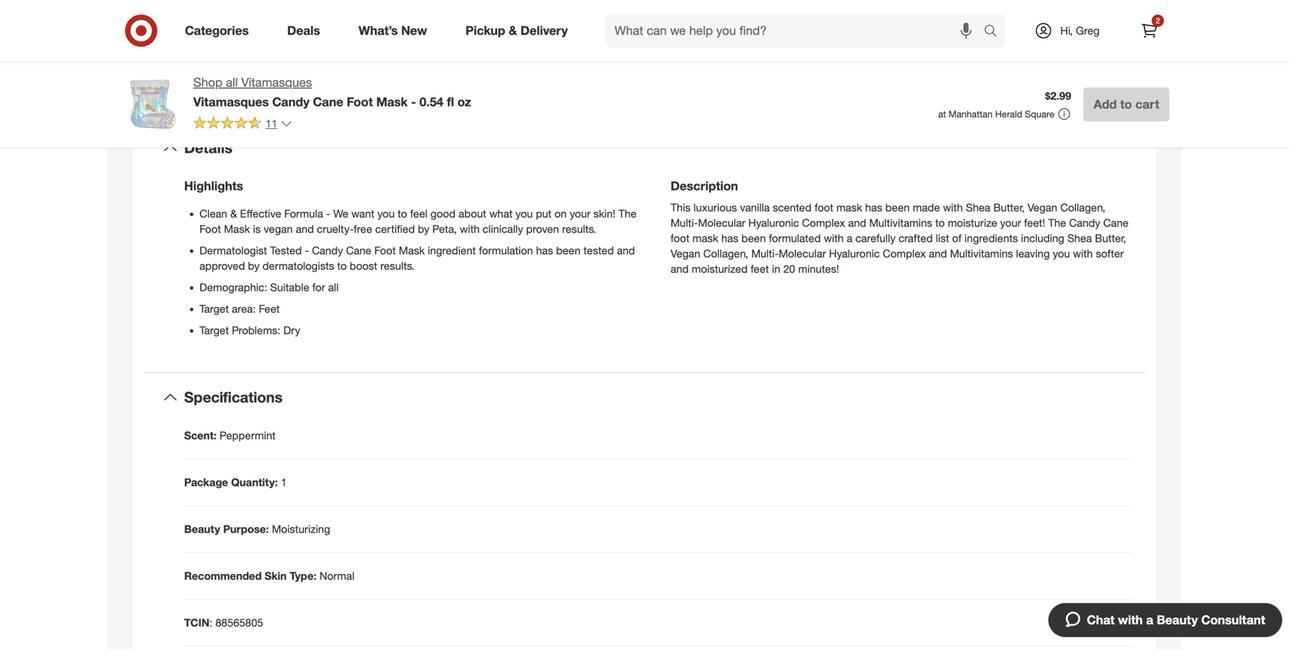 Task type: describe. For each thing, give the bounding box(es) containing it.
at manhattan herald square
[[939, 108, 1055, 120]]

with left softer
[[1073, 247, 1093, 260]]

feet
[[751, 262, 769, 276]]

image of vitamasques candy cane foot mask - 0.54 fl oz image
[[120, 74, 181, 135]]

1
[[281, 476, 287, 489]]

highlights
[[184, 179, 243, 194]]

2 horizontal spatial has
[[866, 201, 883, 214]]

with inside button
[[1118, 613, 1143, 627]]

by inside dermatologist tested - candy cane foot mask ingredient formulation has been tested and approved by dermatologists to boost results.
[[248, 259, 260, 273]]

proven
[[526, 222, 559, 236]]

pickup & delivery
[[466, 23, 568, 38]]

quantity:
[[231, 476, 278, 489]]

0 vertical spatial butter,
[[994, 201, 1025, 214]]

0 vertical spatial hyaluronic
[[749, 216, 799, 230]]

1 vertical spatial molecular
[[779, 247, 826, 260]]

show more images
[[320, 16, 426, 31]]

results. inside dermatologist tested - candy cane foot mask ingredient formulation has been tested and approved by dermatologists to boost results.
[[380, 259, 415, 273]]

delivery
[[521, 23, 568, 38]]

tested
[[270, 244, 302, 257]]

target for target problems: dry
[[200, 324, 229, 337]]

for
[[312, 281, 325, 294]]

oz
[[458, 94, 471, 109]]

beauty inside button
[[1157, 613, 1198, 627]]

beauty purpose: moisturizing
[[184, 522, 330, 536]]

1 horizontal spatial been
[[742, 232, 766, 245]]

20
[[784, 262, 796, 276]]

recommended skin type: normal
[[184, 569, 355, 583]]

shop
[[193, 75, 223, 90]]

moisturizing
[[272, 522, 330, 536]]

what's new
[[359, 23, 427, 38]]

foot inside dermatologist tested - candy cane foot mask ingredient formulation has been tested and approved by dermatologists to boost results.
[[374, 244, 396, 257]]

normal
[[320, 569, 355, 583]]

categories
[[185, 23, 249, 38]]

peta,
[[432, 222, 457, 236]]

2 horizontal spatial been
[[886, 201, 910, 214]]

dermatologist tested - candy cane foot mask ingredient formulation has been tested and approved by dermatologists to boost results.
[[200, 244, 635, 273]]

new
[[401, 23, 427, 38]]

1 horizontal spatial has
[[722, 232, 739, 245]]

chat
[[1087, 613, 1115, 627]]

2 link
[[1133, 14, 1167, 48]]

greg
[[1076, 24, 1100, 37]]

0 horizontal spatial multivitamins
[[870, 216, 933, 230]]

0 horizontal spatial beauty
[[184, 522, 220, 536]]

foot inside the shop all vitamasques vitamasques candy cane foot mask - 0.54 fl oz
[[347, 94, 373, 109]]

results. inside clean & effective formula - we want you to feel good about what you put on your skin! the foot mask is vegan and cruelty-free certified by peta, with clinically proven results.
[[562, 222, 597, 236]]

skin
[[265, 569, 287, 583]]

categories link
[[172, 14, 268, 48]]

effective
[[240, 207, 281, 221]]

- inside dermatologist tested - candy cane foot mask ingredient formulation has been tested and approved by dermatologists to boost results.
[[305, 244, 309, 257]]

all inside the shop all vitamasques vitamasques candy cane foot mask - 0.54 fl oz
[[226, 75, 238, 90]]

with inside clean & effective formula - we want you to feel good about what you put on your skin! the foot mask is vegan and cruelty-free certified by peta, with clinically proven results.
[[460, 222, 480, 236]]

clinically
[[483, 222, 523, 236]]

dermatologists
[[263, 259, 334, 273]]

& for clean
[[230, 207, 237, 221]]

$2.99
[[1046, 89, 1072, 103]]

formulated
[[769, 232, 821, 245]]

tcin : 88565805
[[184, 616, 263, 630]]

feel
[[410, 207, 428, 221]]

0 vertical spatial complex
[[802, 216, 845, 230]]

vegan
[[264, 222, 293, 236]]

hi,
[[1061, 24, 1073, 37]]

0.54
[[420, 94, 444, 109]]

the inside clean & effective formula - we want you to feel good about what you put on your skin! the foot mask is vegan and cruelty-free certified by peta, with clinically proven results.
[[619, 207, 637, 221]]

and left moisturized
[[671, 262, 689, 276]]

to inside dermatologist tested - candy cane foot mask ingredient formulation has been tested and approved by dermatologists to boost results.
[[337, 259, 347, 273]]

11 link
[[193, 116, 293, 133]]

description
[[671, 179, 738, 194]]

1 horizontal spatial foot
[[815, 201, 834, 214]]

made
[[913, 201, 940, 214]]

1 horizontal spatial vegan
[[1028, 201, 1058, 214]]

type:
[[290, 569, 317, 583]]

1 vertical spatial shea
[[1068, 232, 1092, 245]]

more
[[354, 16, 383, 31]]

1 horizontal spatial multi-
[[752, 247, 779, 260]]

want
[[352, 207, 375, 221]]

scent: peppermint
[[184, 429, 276, 442]]

manhattan
[[949, 108, 993, 120]]

search button
[[977, 14, 1014, 51]]

mask inside clean & effective formula - we want you to feel good about what you put on your skin! the foot mask is vegan and cruelty-free certified by peta, with clinically proven results.
[[224, 222, 250, 236]]

- inside the shop all vitamasques vitamasques candy cane foot mask - 0.54 fl oz
[[411, 94, 416, 109]]

88565805
[[216, 616, 263, 630]]

target for target area: feet
[[200, 302, 229, 316]]

demographic: suitable for all
[[200, 281, 339, 294]]

0 vertical spatial mask
[[837, 201, 863, 214]]

0 horizontal spatial mask
[[693, 232, 719, 245]]

the inside the description this luxurious vanilla scented foot mask has been made with shea butter, vegan collagen, multi-molecular hyaluronic complex and multivitamins to moisturize your feet! the candy cane foot mask has been formulated with a carefully crafted list of ingredients including shea butter, vegan collagen, multi-molecular hyaluronic complex and multivitamins  leaving you with softer and moisturized feet in 20 minutes!
[[1049, 216, 1067, 230]]

feet
[[259, 302, 280, 316]]

0 vertical spatial shea
[[966, 201, 991, 214]]

approved
[[200, 259, 245, 273]]

a inside button
[[1147, 613, 1154, 627]]

peppermint
[[220, 429, 276, 442]]

on
[[555, 207, 567, 221]]

1 vertical spatial complex
[[883, 247, 926, 260]]

deals link
[[274, 14, 339, 48]]

chat with a beauty consultant
[[1087, 613, 1266, 627]]

softer
[[1096, 247, 1124, 260]]

search
[[977, 25, 1014, 40]]

of
[[953, 232, 962, 245]]

dermatologist
[[200, 244, 267, 257]]

by inside clean & effective formula - we want you to feel good about what you put on your skin! the foot mask is vegan and cruelty-free certified by peta, with clinically proven results.
[[418, 222, 430, 236]]

show more images button
[[310, 6, 436, 40]]

including
[[1021, 232, 1065, 245]]

target area: feet
[[200, 302, 280, 316]]

consultant
[[1202, 613, 1266, 627]]

0 horizontal spatial molecular
[[698, 216, 746, 230]]

shop all vitamasques vitamasques candy cane foot mask - 0.54 fl oz
[[193, 75, 471, 109]]

- inside clean & effective formula - we want you to feel good about what you put on your skin! the foot mask is vegan and cruelty-free certified by peta, with clinically proven results.
[[326, 207, 330, 221]]

0 vertical spatial vitamasques
[[241, 75, 312, 90]]

sponsored
[[1124, 12, 1170, 24]]

certified
[[375, 222, 415, 236]]

1 vertical spatial all
[[328, 281, 339, 294]]



Task type: vqa. For each thing, say whether or not it's contained in the screenshot.
the "Weekly Ad" link
no



Task type: locate. For each thing, give the bounding box(es) containing it.
& inside 'pickup & delivery' link
[[509, 23, 517, 38]]

& inside clean & effective formula - we want you to feel good about what you put on your skin! the foot mask is vegan and cruelty-free certified by peta, with clinically proven results.
[[230, 207, 237, 221]]

purpose:
[[223, 522, 269, 536]]

the up including
[[1049, 216, 1067, 230]]

target down 'target area: feet'
[[200, 324, 229, 337]]

- up dermatologists
[[305, 244, 309, 257]]

results. right boost
[[380, 259, 415, 273]]

1 horizontal spatial -
[[326, 207, 330, 221]]

0 vertical spatial molecular
[[698, 216, 746, 230]]

moisturized
[[692, 262, 748, 276]]

0 vertical spatial cane
[[313, 94, 343, 109]]

vanilla
[[740, 201, 770, 214]]

to right add
[[1121, 97, 1132, 112]]

mask
[[376, 94, 408, 109], [224, 222, 250, 236], [399, 244, 425, 257]]

& right clean
[[230, 207, 237, 221]]

we
[[333, 207, 349, 221]]

0 horizontal spatial the
[[619, 207, 637, 221]]

target problems: dry
[[200, 324, 300, 337]]

with right chat
[[1118, 613, 1143, 627]]

0 horizontal spatial cane
[[313, 94, 343, 109]]

has inside dermatologist tested - candy cane foot mask ingredient formulation has been tested and approved by dermatologists to boost results.
[[536, 244, 553, 257]]

cruelty-
[[317, 222, 354, 236]]

1 horizontal spatial collagen,
[[1061, 201, 1106, 214]]

mask up carefully on the right
[[837, 201, 863, 214]]

results. down on
[[562, 222, 597, 236]]

1 vertical spatial -
[[326, 207, 330, 221]]

molecular down luxurious
[[698, 216, 746, 230]]

you left the put
[[516, 207, 533, 221]]

has up moisturized
[[722, 232, 739, 245]]

a right chat
[[1147, 613, 1154, 627]]

has down "proven"
[[536, 244, 553, 257]]

foot right scented
[[815, 201, 834, 214]]

1 vertical spatial a
[[1147, 613, 1154, 627]]

what
[[489, 207, 513, 221]]

and down formula
[[296, 222, 314, 236]]

feet!
[[1024, 216, 1046, 230]]

1 vertical spatial beauty
[[1157, 613, 1198, 627]]

2 vertical spatial mask
[[399, 244, 425, 257]]

clean
[[200, 207, 227, 221]]

1 horizontal spatial shea
[[1068, 232, 1092, 245]]

to inside clean & effective formula - we want you to feel good about what you put on your skin! the foot mask is vegan and cruelty-free certified by peta, with clinically proven results.
[[398, 207, 407, 221]]

collagen, up moisturized
[[704, 247, 749, 260]]

0 horizontal spatial been
[[556, 244, 581, 257]]

scented
[[773, 201, 812, 214]]

butter, up feet!
[[994, 201, 1025, 214]]

0 vertical spatial all
[[226, 75, 238, 90]]

0 vertical spatial candy
[[272, 94, 310, 109]]

shea right including
[[1068, 232, 1092, 245]]

the right skin!
[[619, 207, 637, 221]]

&
[[509, 23, 517, 38], [230, 207, 237, 221]]

1 horizontal spatial you
[[516, 207, 533, 221]]

ingredient
[[428, 244, 476, 257]]

0 vertical spatial -
[[411, 94, 416, 109]]

a
[[847, 232, 853, 245], [1147, 613, 1154, 627]]

add
[[1094, 97, 1117, 112]]

to inside the description this luxurious vanilla scented foot mask has been made with shea butter, vegan collagen, multi-molecular hyaluronic complex and multivitamins to moisturize your feet! the candy cane foot mask has been formulated with a carefully crafted list of ingredients including shea butter, vegan collagen, multi-molecular hyaluronic complex and multivitamins  leaving you with softer and moisturized feet in 20 minutes!
[[936, 216, 945, 230]]

vegan
[[1028, 201, 1058, 214], [671, 247, 701, 260]]

1 horizontal spatial molecular
[[779, 247, 826, 260]]

1 vertical spatial hyaluronic
[[829, 247, 880, 260]]

by down feel
[[418, 222, 430, 236]]

candy up softer
[[1070, 216, 1101, 230]]

with
[[943, 201, 963, 214], [460, 222, 480, 236], [824, 232, 844, 245], [1073, 247, 1093, 260], [1118, 613, 1143, 627]]

is
[[253, 222, 261, 236]]

crafted
[[899, 232, 933, 245]]

description this luxurious vanilla scented foot mask has been made with shea butter, vegan collagen, multi-molecular hyaluronic complex and multivitamins to moisturize your feet! the candy cane foot mask has been formulated with a carefully crafted list of ingredients including shea butter, vegan collagen, multi-molecular hyaluronic complex and multivitamins  leaving you with softer and moisturized feet in 20 minutes!
[[671, 179, 1129, 276]]

1 horizontal spatial mask
[[837, 201, 863, 214]]

molecular down formulated
[[779, 247, 826, 260]]

1 horizontal spatial complex
[[883, 247, 926, 260]]

1 vertical spatial target
[[200, 324, 229, 337]]

foot
[[815, 201, 834, 214], [671, 232, 690, 245]]

0 vertical spatial beauty
[[184, 522, 220, 536]]

2 horizontal spatial foot
[[374, 244, 396, 257]]

formulation
[[479, 244, 533, 257]]

1 horizontal spatial the
[[1049, 216, 1067, 230]]

to up list
[[936, 216, 945, 230]]

1 vertical spatial vitamasques
[[193, 94, 269, 109]]

1 horizontal spatial your
[[1001, 216, 1021, 230]]

1 horizontal spatial beauty
[[1157, 613, 1198, 627]]

0 horizontal spatial -
[[305, 244, 309, 257]]

cane down the deals link
[[313, 94, 343, 109]]

0 horizontal spatial all
[[226, 75, 238, 90]]

1 vertical spatial vegan
[[671, 247, 701, 260]]

1 vertical spatial mask
[[224, 222, 250, 236]]

cane
[[313, 94, 343, 109], [1104, 216, 1129, 230], [346, 244, 371, 257]]

shea up moisturize
[[966, 201, 991, 214]]

0 vertical spatial collagen,
[[1061, 201, 1106, 214]]

results.
[[562, 222, 597, 236], [380, 259, 415, 273]]

and inside dermatologist tested - candy cane foot mask ingredient formulation has been tested and approved by dermatologists to boost results.
[[617, 244, 635, 257]]

demographic:
[[200, 281, 267, 294]]

hyaluronic down carefully on the right
[[829, 247, 880, 260]]

0 horizontal spatial &
[[230, 207, 237, 221]]

herald
[[996, 108, 1023, 120]]

add to cart button
[[1084, 88, 1170, 121]]

foot down clean
[[200, 222, 221, 236]]

cane up boost
[[346, 244, 371, 257]]

foot
[[347, 94, 373, 109], [200, 222, 221, 236], [374, 244, 396, 257]]

1 vertical spatial &
[[230, 207, 237, 221]]

foot down certified
[[374, 244, 396, 257]]

mask down certified
[[399, 244, 425, 257]]

you down including
[[1053, 247, 1070, 260]]

1 horizontal spatial foot
[[347, 94, 373, 109]]

your inside the description this luxurious vanilla scented foot mask has been made with shea butter, vegan collagen, multi-molecular hyaluronic complex and multivitamins to moisturize your feet! the candy cane foot mask has been formulated with a carefully crafted list of ingredients including shea butter, vegan collagen, multi-molecular hyaluronic complex and multivitamins  leaving you with softer and moisturized feet in 20 minutes!
[[1001, 216, 1021, 230]]

beauty left consultant on the right bottom of page
[[1157, 613, 1198, 627]]

1 horizontal spatial candy
[[312, 244, 343, 257]]

and inside clean & effective formula - we want you to feel good about what you put on your skin! the foot mask is vegan and cruelty-free certified by peta, with clinically proven results.
[[296, 222, 314, 236]]

been down 'vanilla'
[[742, 232, 766, 245]]

0 horizontal spatial vegan
[[671, 247, 701, 260]]

candy inside dermatologist tested - candy cane foot mask ingredient formulation has been tested and approved by dermatologists to boost results.
[[312, 244, 343, 257]]

1 vertical spatial foot
[[200, 222, 221, 236]]

has up carefully on the right
[[866, 201, 883, 214]]

fl
[[447, 94, 454, 109]]

2 target from the top
[[200, 324, 229, 337]]

you inside the description this luxurious vanilla scented foot mask has been made with shea butter, vegan collagen, multi-molecular hyaluronic complex and multivitamins to moisturize your feet! the candy cane foot mask has been formulated with a carefully crafted list of ingredients including shea butter, vegan collagen, multi-molecular hyaluronic complex and multivitamins  leaving you with softer and moisturized feet in 20 minutes!
[[1053, 247, 1070, 260]]

recommended
[[184, 569, 262, 583]]

1 horizontal spatial by
[[418, 222, 430, 236]]

to left boost
[[337, 259, 347, 273]]

and
[[848, 216, 867, 230], [296, 222, 314, 236], [617, 244, 635, 257], [929, 247, 947, 260], [671, 262, 689, 276]]

molecular
[[698, 216, 746, 230], [779, 247, 826, 260]]

0 vertical spatial target
[[200, 302, 229, 316]]

cart
[[1136, 97, 1160, 112]]

candy inside the shop all vitamasques vitamasques candy cane foot mask - 0.54 fl oz
[[272, 94, 310, 109]]

been left "tested"
[[556, 244, 581, 257]]

moisturize
[[948, 216, 998, 230]]

& for pickup
[[509, 23, 517, 38]]

mask left is
[[224, 222, 250, 236]]

and right "tested"
[[617, 244, 635, 257]]

ingredients
[[965, 232, 1018, 245]]

skin!
[[594, 207, 616, 221]]

carefully
[[856, 232, 896, 245]]

1 horizontal spatial cane
[[346, 244, 371, 257]]

been inside dermatologist tested - candy cane foot mask ingredient formulation has been tested and approved by dermatologists to boost results.
[[556, 244, 581, 257]]

0 vertical spatial mask
[[376, 94, 408, 109]]

- left 0.54
[[411, 94, 416, 109]]

0 horizontal spatial has
[[536, 244, 553, 257]]

1 vertical spatial multi-
[[752, 247, 779, 260]]

- left we
[[326, 207, 330, 221]]

been left made on the right of the page
[[886, 201, 910, 214]]

your right on
[[570, 207, 591, 221]]

at
[[939, 108, 946, 120]]

and down list
[[929, 247, 947, 260]]

What can we help you find? suggestions appear below search field
[[606, 14, 988, 48]]

candy inside the description this luxurious vanilla scented foot mask has been made with shea butter, vegan collagen, multi-molecular hyaluronic complex and multivitamins to moisturize your feet! the candy cane foot mask has been formulated with a carefully crafted list of ingredients including shea butter, vegan collagen, multi-molecular hyaluronic complex and multivitamins  leaving you with softer and moisturized feet in 20 minutes!
[[1070, 216, 1101, 230]]

vegan up feet!
[[1028, 201, 1058, 214]]

0 vertical spatial foot
[[815, 201, 834, 214]]

0 horizontal spatial your
[[570, 207, 591, 221]]

with up the minutes!
[[824, 232, 844, 245]]

0 vertical spatial multi-
[[671, 216, 698, 230]]

collagen, up including
[[1061, 201, 1106, 214]]

0 vertical spatial by
[[418, 222, 430, 236]]

and up carefully on the right
[[848, 216, 867, 230]]

candy
[[272, 94, 310, 109], [1070, 216, 1101, 230], [312, 244, 343, 257]]

formula
[[284, 207, 323, 221]]

all
[[226, 75, 238, 90], [328, 281, 339, 294]]

specifications button
[[144, 373, 1145, 422]]

& right pickup
[[509, 23, 517, 38]]

vitamasques up 11 link
[[193, 94, 269, 109]]

your left feet!
[[1001, 216, 1021, 230]]

0 horizontal spatial hyaluronic
[[749, 216, 799, 230]]

square
[[1025, 108, 1055, 120]]

minutes!
[[799, 262, 839, 276]]

this
[[671, 201, 691, 214]]

0 vertical spatial foot
[[347, 94, 373, 109]]

1 horizontal spatial butter,
[[1095, 232, 1127, 245]]

vegan up moisturized
[[671, 247, 701, 260]]

:
[[210, 616, 213, 630]]

you
[[378, 207, 395, 221], [516, 207, 533, 221], [1053, 247, 1070, 260]]

details
[[184, 139, 233, 157]]

complex up formulated
[[802, 216, 845, 230]]

candy up 11
[[272, 94, 310, 109]]

multi- down this
[[671, 216, 698, 230]]

cane inside dermatologist tested - candy cane foot mask ingredient formulation has been tested and approved by dermatologists to boost results.
[[346, 244, 371, 257]]

0 horizontal spatial foot
[[200, 222, 221, 236]]

foot left 0.54
[[347, 94, 373, 109]]

multivitamins down ingredients
[[950, 247, 1013, 260]]

by down dermatologist
[[248, 259, 260, 273]]

boost
[[350, 259, 378, 273]]

2 horizontal spatial you
[[1053, 247, 1070, 260]]

0 vertical spatial multivitamins
[[870, 216, 933, 230]]

0 vertical spatial a
[[847, 232, 853, 245]]

2 horizontal spatial -
[[411, 94, 416, 109]]

1 horizontal spatial results.
[[562, 222, 597, 236]]

scent:
[[184, 429, 217, 442]]

1 vertical spatial candy
[[1070, 216, 1101, 230]]

1 vertical spatial by
[[248, 259, 260, 273]]

0 horizontal spatial foot
[[671, 232, 690, 245]]

2 vertical spatial candy
[[312, 244, 343, 257]]

2 horizontal spatial candy
[[1070, 216, 1101, 230]]

list
[[936, 232, 950, 245]]

the
[[619, 207, 637, 221], [1049, 216, 1067, 230]]

1 vertical spatial foot
[[671, 232, 690, 245]]

mask inside dermatologist tested - candy cane foot mask ingredient formulation has been tested and approved by dermatologists to boost results.
[[399, 244, 425, 257]]

0 vertical spatial vegan
[[1028, 201, 1058, 214]]

2 vertical spatial foot
[[374, 244, 396, 257]]

package quantity: 1
[[184, 476, 287, 489]]

1 horizontal spatial multivitamins
[[950, 247, 1013, 260]]

shea
[[966, 201, 991, 214], [1068, 232, 1092, 245]]

11
[[266, 117, 278, 130]]

hyaluronic down scented
[[749, 216, 799, 230]]

-
[[411, 94, 416, 109], [326, 207, 330, 221], [305, 244, 309, 257]]

foot down this
[[671, 232, 690, 245]]

vitamasques up 11
[[241, 75, 312, 90]]

complex down the crafted
[[883, 247, 926, 260]]

1 horizontal spatial hyaluronic
[[829, 247, 880, 260]]

1 vertical spatial mask
[[693, 232, 719, 245]]

to inside button
[[1121, 97, 1132, 112]]

mask left 0.54
[[376, 94, 408, 109]]

all right shop
[[226, 75, 238, 90]]

0 vertical spatial &
[[509, 23, 517, 38]]

1 horizontal spatial all
[[328, 281, 339, 294]]

0 horizontal spatial collagen,
[[704, 247, 749, 260]]

all right for
[[328, 281, 339, 294]]

mask
[[837, 201, 863, 214], [693, 232, 719, 245]]

0 horizontal spatial results.
[[380, 259, 415, 273]]

butter, up softer
[[1095, 232, 1127, 245]]

beauty left purpose:
[[184, 522, 220, 536]]

multi- up feet
[[752, 247, 779, 260]]

cane up softer
[[1104, 216, 1129, 230]]

images
[[386, 16, 426, 31]]

what's new link
[[346, 14, 446, 48]]

pickup & delivery link
[[453, 14, 587, 48]]

1 vertical spatial multivitamins
[[950, 247, 1013, 260]]

your inside clean & effective formula - we want you to feel good about what you put on your skin! the foot mask is vegan and cruelty-free certified by peta, with clinically proven results.
[[570, 207, 591, 221]]

a inside the description this luxurious vanilla scented foot mask has been made with shea butter, vegan collagen, multi-molecular hyaluronic complex and multivitamins to moisturize your feet! the candy cane foot mask has been formulated with a carefully crafted list of ingredients including shea butter, vegan collagen, multi-molecular hyaluronic complex and multivitamins  leaving you with softer and moisturized feet in 20 minutes!
[[847, 232, 853, 245]]

2
[[1156, 16, 1160, 25]]

cane inside the description this luxurious vanilla scented foot mask has been made with shea butter, vegan collagen, multi-molecular hyaluronic complex and multivitamins to moisturize your feet! the candy cane foot mask has been formulated with a carefully crafted list of ingredients including shea butter, vegan collagen, multi-molecular hyaluronic complex and multivitamins  leaving you with softer and moisturized feet in 20 minutes!
[[1104, 216, 1129, 230]]

1 vertical spatial collagen,
[[704, 247, 749, 260]]

mask down luxurious
[[693, 232, 719, 245]]

1 vertical spatial butter,
[[1095, 232, 1127, 245]]

0 horizontal spatial complex
[[802, 216, 845, 230]]

chat with a beauty consultant button
[[1048, 603, 1283, 638]]

with up moisturize
[[943, 201, 963, 214]]

clean & effective formula - we want you to feel good about what you put on your skin! the foot mask is vegan and cruelty-free certified by peta, with clinically proven results.
[[200, 207, 637, 236]]

pickup
[[466, 23, 505, 38]]

a left carefully on the right
[[847, 232, 853, 245]]

tested
[[584, 244, 614, 257]]

target down demographic:
[[200, 302, 229, 316]]

dry
[[284, 324, 300, 337]]

mask inside the shop all vitamasques vitamasques candy cane foot mask - 0.54 fl oz
[[376, 94, 408, 109]]

cane inside the shop all vitamasques vitamasques candy cane foot mask - 0.54 fl oz
[[313, 94, 343, 109]]

free
[[354, 222, 372, 236]]

1 target from the top
[[200, 302, 229, 316]]

0 horizontal spatial butter,
[[994, 201, 1025, 214]]

show
[[320, 16, 351, 31]]

foot inside clean & effective formula - we want you to feel good about what you put on your skin! the foot mask is vegan and cruelty-free certified by peta, with clinically proven results.
[[200, 222, 221, 236]]

candy down cruelty-
[[312, 244, 343, 257]]

you up certified
[[378, 207, 395, 221]]

0 horizontal spatial you
[[378, 207, 395, 221]]

add to cart
[[1094, 97, 1160, 112]]

2 horizontal spatial cane
[[1104, 216, 1129, 230]]

multivitamins up the crafted
[[870, 216, 933, 230]]

hi, greg
[[1061, 24, 1100, 37]]

to left feel
[[398, 207, 407, 221]]

complex
[[802, 216, 845, 230], [883, 247, 926, 260]]

0 horizontal spatial shea
[[966, 201, 991, 214]]

with down about
[[460, 222, 480, 236]]

leaving
[[1016, 247, 1050, 260]]



